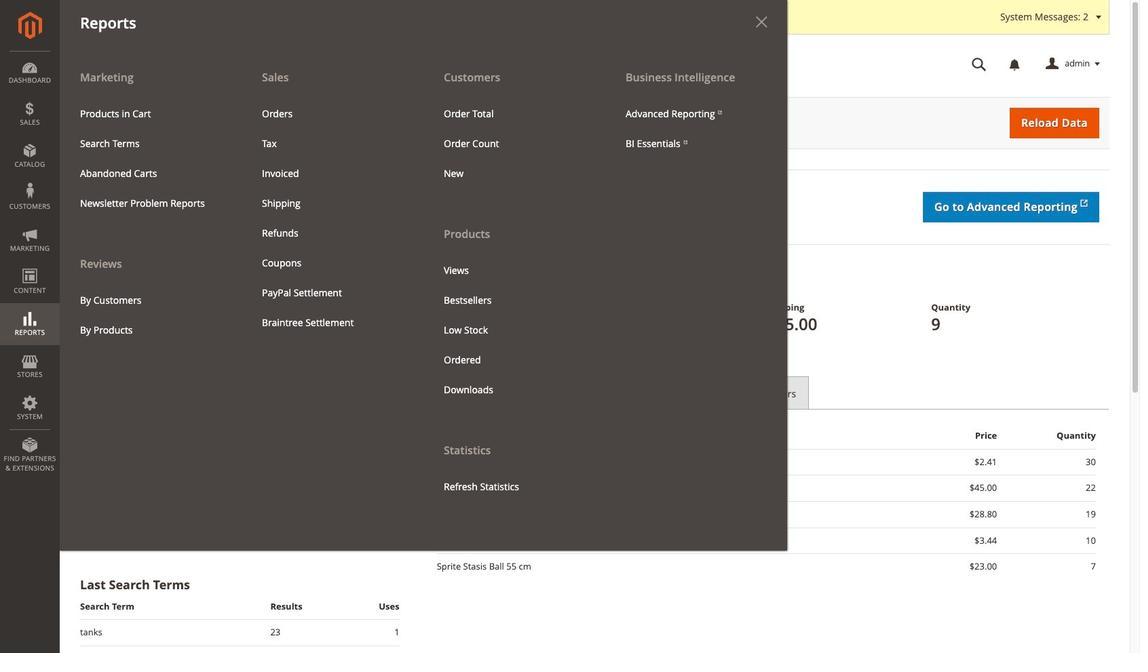 Task type: vqa. For each thing, say whether or not it's contained in the screenshot.
text box
no



Task type: locate. For each thing, give the bounding box(es) containing it.
menu
[[60, 62, 788, 551], [60, 62, 242, 345], [424, 62, 606, 502], [70, 99, 232, 218], [252, 99, 413, 338], [434, 99, 595, 189], [616, 99, 777, 159], [434, 256, 595, 405], [70, 286, 232, 345]]

menu bar
[[0, 0, 788, 551]]



Task type: describe. For each thing, give the bounding box(es) containing it.
magento admin panel image
[[18, 12, 42, 39]]



